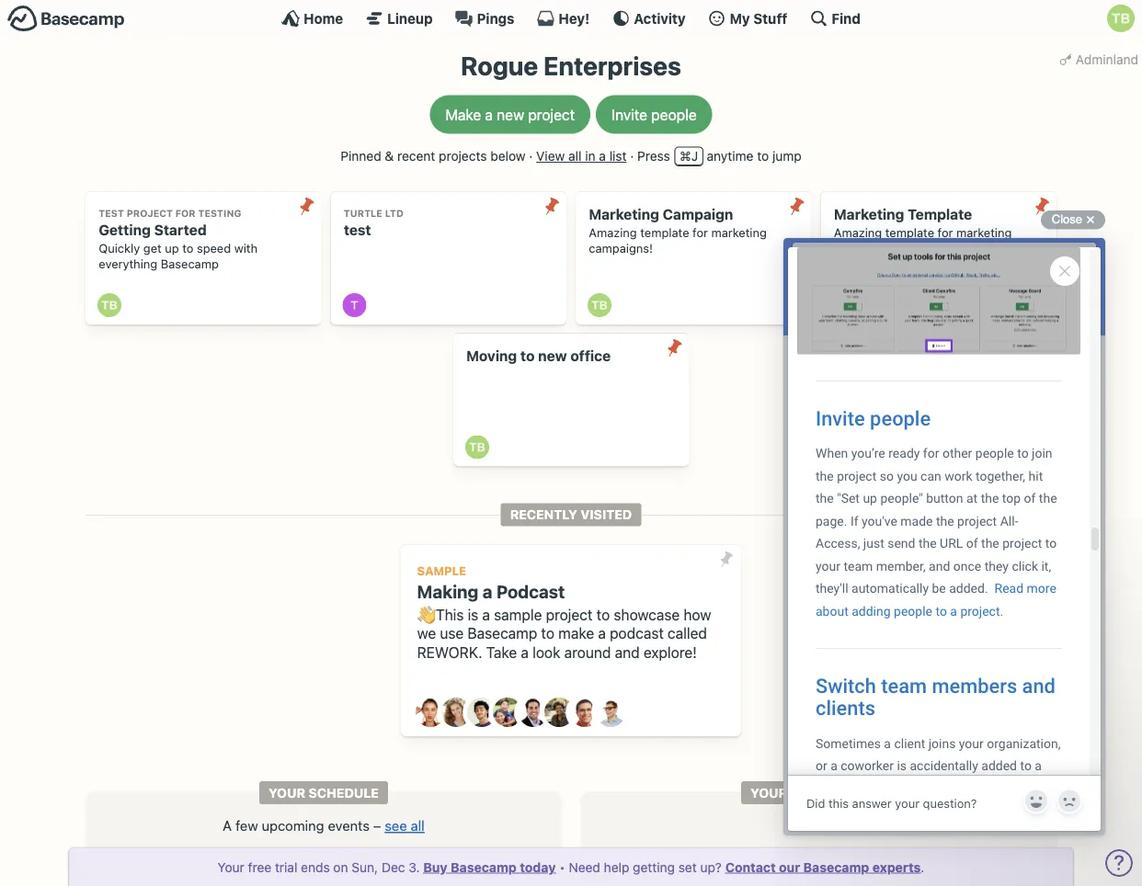 Task type: describe. For each thing, give the bounding box(es) containing it.
contact our basecamp experts link
[[726, 860, 921, 875]]

my stuff
[[730, 10, 788, 26]]

pinned
[[341, 149, 381, 164]]

a few upcoming events – see all
[[223, 818, 425, 834]]

make a new project
[[445, 106, 575, 123]]

office
[[571, 348, 611, 365]]

invite
[[612, 106, 648, 123]]

pings button
[[455, 9, 515, 28]]

make a new project link
[[430, 95, 591, 134]]

your for your assignments
[[751, 786, 788, 801]]

started
[[154, 221, 207, 239]]

jennifer young image
[[493, 698, 522, 728]]

campaigns! for marketing campaign
[[589, 242, 653, 255]]

buy basecamp today link
[[423, 860, 556, 875]]

podcast
[[497, 581, 565, 602]]

speed
[[197, 242, 231, 255]]

november
[[291, 863, 357, 878]]

tim burton image for getting started
[[98, 294, 121, 317]]

contact
[[726, 860, 776, 875]]

basecamp inside test project for testing getting started quickly get up to speed with everything basecamp
[[161, 257, 219, 271]]

enterprises
[[544, 51, 681, 81]]

a up around
[[598, 625, 606, 643]]

your free trial ends on sun, dec  3. buy basecamp today • need help getting set up? contact our basecamp experts .
[[218, 860, 925, 875]]

see
[[385, 818, 407, 834]]

1 horizontal spatial all
[[569, 149, 582, 164]]

a right 'make'
[[485, 106, 493, 123]]

pings
[[477, 10, 515, 26]]

find
[[832, 10, 861, 26]]

experts
[[873, 860, 921, 875]]

recently
[[510, 507, 578, 523]]

called
[[668, 625, 707, 643]]

moving
[[466, 348, 517, 365]]

our
[[779, 860, 800, 875]]

quickly
[[99, 242, 140, 255]]

make
[[559, 625, 594, 643]]

buy
[[423, 860, 448, 875]]

close button
[[1041, 209, 1106, 231]]

close
[[1052, 212, 1083, 226]]

⌘
[[680, 149, 692, 164]]

test
[[344, 221, 371, 239]]

recent
[[397, 149, 435, 164]]

up?
[[700, 860, 722, 875]]

adminland link
[[1056, 46, 1142, 73]]

get
[[143, 242, 162, 255]]

victor cooper image
[[596, 698, 626, 728]]

how
[[684, 606, 711, 623]]

a right is
[[482, 606, 490, 623]]

3.
[[409, 860, 420, 875]]

invite people link
[[596, 95, 713, 134]]

everything
[[99, 257, 158, 271]]

sample
[[417, 565, 466, 578]]

jared davis image
[[467, 698, 497, 728]]

hey!
[[559, 10, 590, 26]]

a right in
[[599, 149, 606, 164]]

people
[[652, 106, 697, 123]]

j
[[692, 149, 698, 164]]

basecamp right our
[[804, 860, 870, 875]]

and
[[615, 644, 640, 662]]

cross small image
[[1080, 209, 1102, 231]]

marketing for template
[[957, 226, 1012, 240]]

cheryl walters image
[[442, 698, 471, 728]]

find button
[[810, 9, 861, 28]]

on
[[333, 860, 348, 875]]

template for template
[[886, 226, 935, 240]]

to up podcast
[[597, 606, 610, 623]]

moving to new office link
[[453, 334, 689, 467]]

adminland
[[1076, 52, 1139, 67]]

test project for testing getting started quickly get up to speed with everything basecamp
[[99, 208, 258, 271]]

look
[[533, 644, 561, 662]]

for inside test project for testing getting started quickly get up to speed with everything basecamp
[[175, 208, 196, 219]]

press
[[637, 149, 670, 164]]

making
[[417, 581, 479, 602]]

your schedule
[[269, 786, 379, 801]]

my
[[730, 10, 750, 26]]

tim burton image for amazing template for marketing campaigns!
[[588, 294, 612, 317]]

set
[[679, 860, 697, 875]]

home
[[304, 10, 343, 26]]

activity
[[634, 10, 686, 26]]

activity link
[[612, 9, 686, 28]]

explore!
[[644, 644, 697, 662]]

ltd
[[385, 208, 404, 219]]

template for campaign
[[641, 226, 689, 240]]

around
[[564, 644, 611, 662]]

trial
[[275, 860, 297, 875]]

⌘ j anytime to jump
[[680, 149, 802, 164]]

view all in a list link
[[536, 149, 627, 164]]



Task type: locate. For each thing, give the bounding box(es) containing it.
events
[[328, 818, 370, 834]]

.
[[921, 860, 925, 875]]

to right 'up'
[[182, 242, 194, 255]]

sample
[[494, 606, 542, 623]]

to up look
[[541, 625, 555, 643]]

projects
[[439, 149, 487, 164]]

stuff
[[754, 10, 788, 26]]

marketing inside marketing campaign amazing template for marketing campaigns!
[[712, 226, 767, 240]]

cross small image
[[1080, 209, 1102, 231]]

0 vertical spatial new
[[497, 106, 524, 123]]

rogue
[[461, 51, 538, 81]]

·
[[529, 149, 533, 164], [630, 149, 634, 164]]

2 amazing from the left
[[834, 226, 882, 240]]

2 horizontal spatial tim burton image
[[588, 294, 612, 317]]

0 horizontal spatial tim burton image
[[98, 294, 121, 317]]

see all link
[[385, 818, 425, 834]]

sun,
[[352, 860, 378, 875]]

home link
[[282, 9, 343, 28]]

2 template from the left
[[886, 226, 935, 240]]

marketing inside marketing template amazing template for marketing campaigns!
[[957, 226, 1012, 240]]

2 · from the left
[[630, 149, 634, 164]]

0 horizontal spatial marketing
[[589, 206, 659, 223]]

lineup
[[387, 10, 433, 26]]

0 horizontal spatial campaigns!
[[589, 242, 653, 255]]

upcoming
[[262, 818, 324, 834]]

2 horizontal spatial your
[[751, 786, 788, 801]]

0 horizontal spatial all
[[411, 818, 425, 834]]

josh fiske image
[[519, 698, 548, 728]]

use
[[440, 625, 464, 643]]

all right see
[[411, 818, 425, 834]]

1 horizontal spatial campaigns!
[[834, 242, 898, 255]]

0 horizontal spatial new
[[497, 106, 524, 123]]

1 marketing from the left
[[712, 226, 767, 240]]

tim burton image inside the main element
[[1108, 5, 1135, 32]]

1 vertical spatial project
[[546, 606, 593, 623]]

few
[[236, 818, 258, 834]]

0 horizontal spatial tim burton image
[[833, 294, 857, 317]]

marketing for marketing campaign
[[589, 206, 659, 223]]

free
[[248, 860, 272, 875]]

for
[[175, 208, 196, 219], [693, 226, 708, 240], [938, 226, 953, 240]]

new up below at the top left of page
[[497, 106, 524, 123]]

recently visited
[[510, 507, 632, 523]]

2 horizontal spatial for
[[938, 226, 953, 240]]

pinned & recent projects below · view all in a list
[[341, 149, 627, 164]]

campaigns! inside marketing campaign amazing template for marketing campaigns!
[[589, 242, 653, 255]]

need
[[569, 860, 601, 875]]

0 horizontal spatial amazing
[[589, 226, 637, 240]]

below
[[491, 149, 526, 164]]

marketing for marketing template
[[834, 206, 905, 223]]

1 horizontal spatial for
[[693, 226, 708, 240]]

template inside marketing campaign amazing template for marketing campaigns!
[[641, 226, 689, 240]]

rogue enterprises
[[461, 51, 681, 81]]

marketing down list
[[589, 206, 659, 223]]

1 horizontal spatial amazing
[[834, 226, 882, 240]]

to inside test project for testing getting started quickly get up to speed with everything basecamp
[[182, 242, 194, 255]]

amazing inside marketing campaign amazing template for marketing campaigns!
[[589, 226, 637, 240]]

to left jump
[[757, 149, 769, 164]]

getting
[[633, 860, 675, 875]]

is
[[468, 606, 479, 623]]

•
[[560, 860, 565, 875]]

marketing left template
[[834, 206, 905, 223]]

1 vertical spatial all
[[411, 818, 425, 834]]

2 campaigns! from the left
[[834, 242, 898, 255]]

marketing inside marketing campaign amazing template for marketing campaigns!
[[589, 206, 659, 223]]

visited
[[581, 507, 632, 523]]

view
[[536, 149, 565, 164]]

1 · from the left
[[529, 149, 533, 164]]

0 horizontal spatial ·
[[529, 149, 533, 164]]

1 horizontal spatial template
[[886, 226, 935, 240]]

for for marketing campaign
[[693, 226, 708, 240]]

to inside the moving to new office link
[[521, 348, 535, 365]]

campaigns!
[[589, 242, 653, 255], [834, 242, 898, 255]]

👋
[[417, 606, 432, 623]]

amazing
[[589, 226, 637, 240], [834, 226, 882, 240]]

project inside sample making a podcast 👋 this is a sample project to showcase how we use basecamp to make a podcast called rework. take a look around and explore!
[[546, 606, 593, 623]]

template down campaign
[[641, 226, 689, 240]]

None submit
[[292, 192, 321, 221], [537, 192, 567, 221], [782, 192, 812, 221], [1028, 192, 1057, 221], [660, 334, 689, 363], [712, 545, 741, 574], [292, 192, 321, 221], [537, 192, 567, 221], [782, 192, 812, 221], [1028, 192, 1057, 221], [660, 334, 689, 363], [712, 545, 741, 574]]

up
[[165, 242, 179, 255]]

marketing campaign amazing template for marketing campaigns!
[[589, 206, 767, 255]]

1 horizontal spatial marketing
[[957, 226, 1012, 240]]

1 vertical spatial tim burton image
[[833, 294, 857, 317]]

template
[[908, 206, 973, 223]]

new for a
[[497, 106, 524, 123]]

to
[[757, 149, 769, 164], [182, 242, 194, 255], [521, 348, 535, 365], [597, 606, 610, 623], [541, 625, 555, 643]]

for down campaign
[[693, 226, 708, 240]]

1 campaigns! from the left
[[589, 242, 653, 255]]

for inside marketing template amazing template for marketing campaigns!
[[938, 226, 953, 240]]

1 template from the left
[[641, 226, 689, 240]]

new left office
[[538, 348, 567, 365]]

basecamp inside sample making a podcast 👋 this is a sample project to showcase how we use basecamp to make a podcast called rework. take a look around and explore!
[[468, 625, 537, 643]]

dec
[[382, 860, 405, 875]]

project
[[528, 106, 575, 123], [546, 606, 593, 623]]

test
[[99, 208, 124, 219]]

1 marketing from the left
[[589, 206, 659, 223]]

amazing for marketing template
[[834, 226, 882, 240]]

basecamp down 'up'
[[161, 257, 219, 271]]

1 horizontal spatial tim burton image
[[1108, 5, 1135, 32]]

switch accounts image
[[7, 5, 125, 33]]

1 horizontal spatial ·
[[630, 149, 634, 164]]

1 horizontal spatial marketing
[[834, 206, 905, 223]]

assignments
[[791, 786, 887, 801]]

0 horizontal spatial marketing
[[712, 226, 767, 240]]

your assignments
[[751, 786, 887, 801]]

marketing inside marketing template amazing template for marketing campaigns!
[[834, 206, 905, 223]]

· right list
[[630, 149, 634, 164]]

1 vertical spatial new
[[538, 348, 567, 365]]

project
[[127, 208, 173, 219]]

rework.
[[417, 644, 482, 662]]

1 horizontal spatial new
[[538, 348, 567, 365]]

basecamp right buy
[[451, 860, 517, 875]]

to right moving
[[521, 348, 535, 365]]

campaigns! inside marketing template amazing template for marketing campaigns!
[[834, 242, 898, 255]]

basecamp up take
[[468, 625, 537, 643]]

annie bryan image
[[416, 698, 445, 728]]

marketing
[[589, 206, 659, 223], [834, 206, 905, 223]]

tim burton image
[[98, 294, 121, 317], [588, 294, 612, 317], [465, 435, 489, 459]]

1 amazing from the left
[[589, 226, 637, 240]]

project up make
[[546, 606, 593, 623]]

0 horizontal spatial for
[[175, 208, 196, 219]]

2 marketing from the left
[[957, 226, 1012, 240]]

for for marketing template
[[938, 226, 953, 240]]

· press
[[630, 149, 670, 164]]

amazing inside marketing template amazing template for marketing campaigns!
[[834, 226, 882, 240]]

a right making
[[483, 581, 493, 602]]

your for your schedule
[[269, 786, 305, 801]]

tim burton image inside the moving to new office link
[[465, 435, 489, 459]]

campaign
[[663, 206, 733, 223]]

list
[[610, 149, 627, 164]]

moving to new office
[[466, 348, 611, 365]]

for inside marketing campaign amazing template for marketing campaigns!
[[693, 226, 708, 240]]

we
[[417, 625, 436, 643]]

–
[[373, 818, 381, 834]]

marketing down campaign
[[712, 226, 767, 240]]

your
[[269, 786, 305, 801], [751, 786, 788, 801], [218, 860, 245, 875]]

terry image
[[343, 294, 367, 317]]

for down template
[[938, 226, 953, 240]]

0 vertical spatial project
[[528, 106, 575, 123]]

0 vertical spatial all
[[569, 149, 582, 164]]

your up upcoming
[[269, 786, 305, 801]]

campaigns! for marketing template
[[834, 242, 898, 255]]

take
[[486, 644, 517, 662]]

ends
[[301, 860, 330, 875]]

marketing template amazing template for marketing campaigns!
[[834, 206, 1012, 255]]

getting
[[99, 221, 151, 239]]

2 marketing from the left
[[834, 206, 905, 223]]

tim burton image
[[1108, 5, 1135, 32], [833, 294, 857, 317]]

0 horizontal spatial your
[[218, 860, 245, 875]]

your left assignments
[[751, 786, 788, 801]]

nicole katz image
[[545, 698, 574, 728]]

make
[[445, 106, 481, 123]]

steve marsh image
[[570, 698, 600, 728]]

amazing for marketing campaign
[[589, 226, 637, 240]]

1 horizontal spatial your
[[269, 786, 305, 801]]

1 horizontal spatial tim burton image
[[465, 435, 489, 459]]

&
[[385, 149, 394, 164]]

main element
[[0, 0, 1142, 36]]

marketing down template
[[957, 226, 1012, 240]]

all left in
[[569, 149, 582, 164]]

help
[[604, 860, 630, 875]]

your left "free"
[[218, 860, 245, 875]]

for up started
[[175, 208, 196, 219]]

a left look
[[521, 644, 529, 662]]

a
[[223, 818, 232, 834]]

project up view
[[528, 106, 575, 123]]

new for to
[[538, 348, 567, 365]]

marketing for campaign
[[712, 226, 767, 240]]

marketing
[[712, 226, 767, 240], [957, 226, 1012, 240]]

0 horizontal spatial template
[[641, 226, 689, 240]]

template down template
[[886, 226, 935, 240]]

· left view
[[529, 149, 533, 164]]

with
[[234, 242, 258, 255]]

template inside marketing template amazing template for marketing campaigns!
[[886, 226, 935, 240]]

lineup link
[[365, 9, 433, 28]]

0 vertical spatial tim burton image
[[1108, 5, 1135, 32]]



Task type: vqa. For each thing, say whether or not it's contained in the screenshot.
"the"
no



